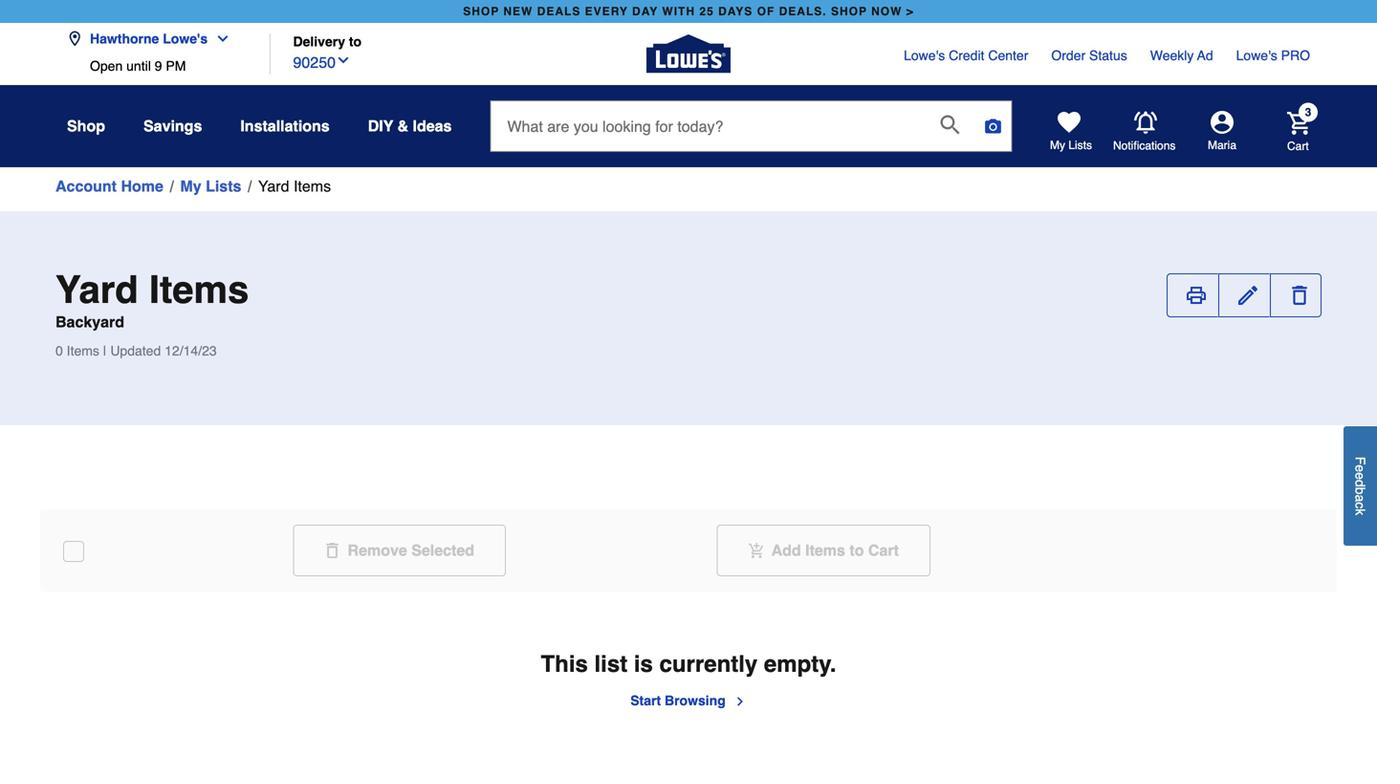 Task type: describe. For each thing, give the bounding box(es) containing it.
lowe's inside button
[[163, 31, 208, 46]]

a
[[1353, 495, 1369, 502]]

weekly ad link
[[1151, 46, 1214, 65]]

print image
[[1187, 286, 1206, 305]]

notifications
[[1114, 139, 1176, 152]]

shop
[[67, 117, 105, 135]]

status
[[1090, 48, 1128, 63]]

credit
[[949, 48, 985, 63]]

my inside yard items main content
[[180, 177, 201, 195]]

lowe's credit center link
[[904, 46, 1029, 65]]

trash image inside the remove selected button
[[325, 543, 340, 559]]

deals
[[537, 5, 581, 18]]

yard for yard items
[[258, 177, 289, 195]]

home
[[121, 177, 163, 195]]

currently
[[660, 651, 758, 678]]

1 horizontal spatial lists
[[1069, 139, 1093, 152]]

lowe's home improvement notification center image
[[1135, 111, 1158, 134]]

edit image
[[1239, 286, 1258, 305]]

|
[[103, 343, 107, 359]]

1 vertical spatial my lists link
[[180, 175, 241, 198]]

remove
[[348, 542, 407, 560]]

25
[[700, 5, 714, 18]]

day
[[632, 5, 658, 18]]

savings
[[143, 117, 202, 135]]

lowe's for lowe's credit center
[[904, 48, 945, 63]]

yard items main content
[[0, 167, 1378, 778]]

my lists inside yard items main content
[[180, 177, 241, 195]]

lowe's pro
[[1237, 48, 1311, 63]]

new
[[504, 5, 533, 18]]

&
[[398, 117, 409, 135]]

start
[[631, 694, 661, 709]]

yard items backyard
[[55, 268, 249, 331]]

hawthorne
[[90, 31, 159, 46]]

2 e from the top
[[1353, 473, 1369, 480]]

installations
[[240, 117, 330, 135]]

chevron down image
[[208, 31, 231, 46]]

9
[[155, 58, 162, 74]]

chevron right image
[[734, 695, 747, 710]]

camera image
[[984, 117, 1003, 136]]

diy & ideas button
[[368, 109, 452, 144]]

0 horizontal spatial to
[[349, 34, 362, 49]]

browsing
[[665, 694, 726, 709]]

deals.
[[779, 5, 827, 18]]

f e e d b a c k
[[1353, 457, 1369, 516]]

order status link
[[1052, 46, 1128, 65]]

0 vertical spatial my lists link
[[1050, 111, 1093, 153]]

pm
[[166, 58, 186, 74]]

lowe's home improvement lists image
[[1058, 111, 1081, 134]]

ad
[[1198, 48, 1214, 63]]

maria
[[1208, 139, 1237, 152]]

0 vertical spatial trash image
[[1291, 286, 1310, 305]]

diy
[[368, 117, 393, 135]]

items for add items to cart
[[806, 542, 846, 560]]

open
[[90, 58, 123, 74]]

chevron down image
[[336, 53, 351, 68]]

account home link
[[55, 175, 163, 198]]

shop button
[[67, 109, 105, 144]]

lowe's credit center
[[904, 48, 1029, 63]]

f
[[1353, 457, 1369, 465]]

selected
[[412, 542, 475, 560]]

search image
[[941, 115, 960, 134]]

open until 9 pm
[[90, 58, 186, 74]]

yard for yard items backyard
[[55, 268, 138, 312]]

c
[[1353, 502, 1369, 509]]

every
[[585, 5, 628, 18]]

remove selected button
[[293, 525, 506, 577]]

days
[[719, 5, 753, 18]]

yard items
[[258, 177, 331, 195]]



Task type: vqa. For each thing, say whether or not it's contained in the screenshot.
Lowe's related to Lowe's Credit Center
yes



Task type: locate. For each thing, give the bounding box(es) containing it.
location image
[[67, 31, 82, 46]]

add items to cart button
[[717, 525, 931, 577]]

1 e from the top
[[1353, 465, 1369, 473]]

order
[[1052, 48, 1086, 63]]

0
[[55, 343, 63, 359]]

90250
[[293, 54, 336, 71]]

0 vertical spatial lists
[[1069, 139, 1093, 152]]

cart
[[1288, 139, 1309, 153], [869, 542, 899, 560]]

installations button
[[240, 109, 330, 144]]

shop left new
[[463, 5, 499, 18]]

e up b
[[1353, 473, 1369, 480]]

savings button
[[143, 109, 202, 144]]

empty.
[[764, 651, 837, 678]]

trash image
[[1291, 286, 1310, 305], [325, 543, 340, 559]]

1 horizontal spatial my
[[1050, 139, 1066, 152]]

to right add
[[850, 542, 864, 560]]

1 horizontal spatial shop
[[831, 5, 868, 18]]

to up chevron down image
[[349, 34, 362, 49]]

center
[[989, 48, 1029, 63]]

0 items | updated 12/14/23
[[55, 343, 217, 359]]

items for yard items backyard
[[149, 268, 249, 312]]

shop new deals every day with 25 days of deals. shop now >
[[463, 5, 914, 18]]

0 horizontal spatial my lists
[[180, 177, 241, 195]]

None search field
[[490, 100, 1013, 170]]

delivery
[[293, 34, 345, 49]]

cart add image
[[749, 543, 764, 559]]

to inside button
[[850, 542, 864, 560]]

f e e d b a c k button
[[1344, 427, 1378, 546]]

items right add
[[806, 542, 846, 560]]

backyard
[[55, 313, 124, 331]]

maria button
[[1177, 111, 1269, 153]]

pro
[[1282, 48, 1311, 63]]

e up "d" on the bottom of the page
[[1353, 465, 1369, 473]]

90250 button
[[293, 49, 351, 74]]

1 vertical spatial to
[[850, 542, 864, 560]]

yard items button
[[258, 175, 331, 198]]

0 horizontal spatial cart
[[869, 542, 899, 560]]

hawthorne lowe's button
[[67, 20, 238, 58]]

lists
[[1069, 139, 1093, 152], [206, 177, 241, 195]]

0 horizontal spatial my
[[180, 177, 201, 195]]

items for yard items
[[294, 177, 331, 195]]

1 vertical spatial trash image
[[325, 543, 340, 559]]

3
[[1306, 106, 1312, 119]]

0 vertical spatial my
[[1050, 139, 1066, 152]]

yard down installations button
[[258, 177, 289, 195]]

d
[[1353, 480, 1369, 487]]

my lists down lowe's home improvement lists 'icon' at the top of page
[[1050, 139, 1093, 152]]

0 horizontal spatial lowe's
[[163, 31, 208, 46]]

0 horizontal spatial lists
[[206, 177, 241, 195]]

0 vertical spatial cart
[[1288, 139, 1309, 153]]

lowe's up pm
[[163, 31, 208, 46]]

lowe's left 'credit'
[[904, 48, 945, 63]]

items down installations button
[[294, 177, 331, 195]]

0 horizontal spatial shop
[[463, 5, 499, 18]]

lowe's home improvement logo image
[[647, 12, 731, 96]]

1 shop from the left
[[463, 5, 499, 18]]

b
[[1353, 487, 1369, 495]]

lists left yard items
[[206, 177, 241, 195]]

shop
[[463, 5, 499, 18], [831, 5, 868, 18]]

yard
[[258, 177, 289, 195], [55, 268, 138, 312]]

my lists link right home
[[180, 175, 241, 198]]

0 horizontal spatial my lists link
[[180, 175, 241, 198]]

to
[[349, 34, 362, 49], [850, 542, 864, 560]]

start browsing link
[[631, 692, 747, 711]]

1 horizontal spatial trash image
[[1291, 286, 1310, 305]]

lowe's left pro
[[1237, 48, 1278, 63]]

until
[[126, 58, 151, 74]]

lowe's
[[163, 31, 208, 46], [904, 48, 945, 63], [1237, 48, 1278, 63]]

weekly
[[1151, 48, 1194, 63]]

1 horizontal spatial to
[[850, 542, 864, 560]]

remove selected
[[348, 542, 475, 560]]

1 horizontal spatial cart
[[1288, 139, 1309, 153]]

hawthorne lowe's
[[90, 31, 208, 46]]

lists down lowe's home improvement lists 'icon' at the top of page
[[1069, 139, 1093, 152]]

items inside yard items backyard
[[149, 268, 249, 312]]

2 horizontal spatial lowe's
[[1237, 48, 1278, 63]]

12/14/23
[[165, 343, 217, 359]]

order status
[[1052, 48, 1128, 63]]

trash image left the remove
[[325, 543, 340, 559]]

yard up backyard
[[55, 268, 138, 312]]

weekly ad
[[1151, 48, 1214, 63]]

1 horizontal spatial my lists link
[[1050, 111, 1093, 153]]

this list is currently empty.
[[541, 651, 837, 678]]

delivery to
[[293, 34, 362, 49]]

list
[[595, 651, 628, 678]]

lowe's for lowe's pro
[[1237, 48, 1278, 63]]

my lists link left notifications
[[1050, 111, 1093, 153]]

1 vertical spatial my lists
[[180, 177, 241, 195]]

yard inside yard items backyard
[[55, 268, 138, 312]]

this
[[541, 651, 588, 678]]

updated
[[110, 343, 161, 359]]

1 vertical spatial yard
[[55, 268, 138, 312]]

is
[[634, 651, 653, 678]]

items
[[294, 177, 331, 195], [149, 268, 249, 312], [67, 343, 99, 359], [806, 542, 846, 560]]

0 horizontal spatial yard
[[55, 268, 138, 312]]

0 vertical spatial yard
[[258, 177, 289, 195]]

>
[[907, 5, 914, 18]]

ideas
[[413, 117, 452, 135]]

1 vertical spatial cart
[[869, 542, 899, 560]]

trash image right edit image
[[1291, 286, 1310, 305]]

my lists right home
[[180, 177, 241, 195]]

0 vertical spatial to
[[349, 34, 362, 49]]

1 horizontal spatial lowe's
[[904, 48, 945, 63]]

items up 12/14/23
[[149, 268, 249, 312]]

shop new deals every day with 25 days of deals. shop now > link
[[459, 0, 918, 23]]

1 vertical spatial lists
[[206, 177, 241, 195]]

0 horizontal spatial trash image
[[325, 543, 340, 559]]

yard inside button
[[258, 177, 289, 195]]

my lists link
[[1050, 111, 1093, 153], [180, 175, 241, 198]]

with
[[662, 5, 696, 18]]

e
[[1353, 465, 1369, 473], [1353, 473, 1369, 480]]

1 horizontal spatial yard
[[258, 177, 289, 195]]

items left |
[[67, 343, 99, 359]]

shop left now
[[831, 5, 868, 18]]

items for 0 items | updated 12/14/23
[[67, 343, 99, 359]]

account home
[[55, 177, 163, 195]]

1 vertical spatial my
[[180, 177, 201, 195]]

now
[[872, 5, 903, 18]]

lowe's home improvement cart image
[[1288, 112, 1311, 135]]

0 vertical spatial my lists
[[1050, 139, 1093, 152]]

my down lowe's home improvement lists 'icon' at the top of page
[[1050, 139, 1066, 152]]

account
[[55, 177, 117, 195]]

lists inside yard items main content
[[206, 177, 241, 195]]

diy & ideas
[[368, 117, 452, 135]]

of
[[757, 5, 775, 18]]

start browsing
[[631, 694, 726, 709]]

1 horizontal spatial my lists
[[1050, 139, 1093, 152]]

Search Query text field
[[491, 101, 926, 151]]

lowe's pro link
[[1237, 46, 1311, 65]]

add
[[772, 542, 801, 560]]

cart inside button
[[869, 542, 899, 560]]

my lists
[[1050, 139, 1093, 152], [180, 177, 241, 195]]

my right home
[[180, 177, 201, 195]]

2 shop from the left
[[831, 5, 868, 18]]

add items to cart
[[772, 542, 899, 560]]

my
[[1050, 139, 1066, 152], [180, 177, 201, 195]]

k
[[1353, 509, 1369, 516]]



